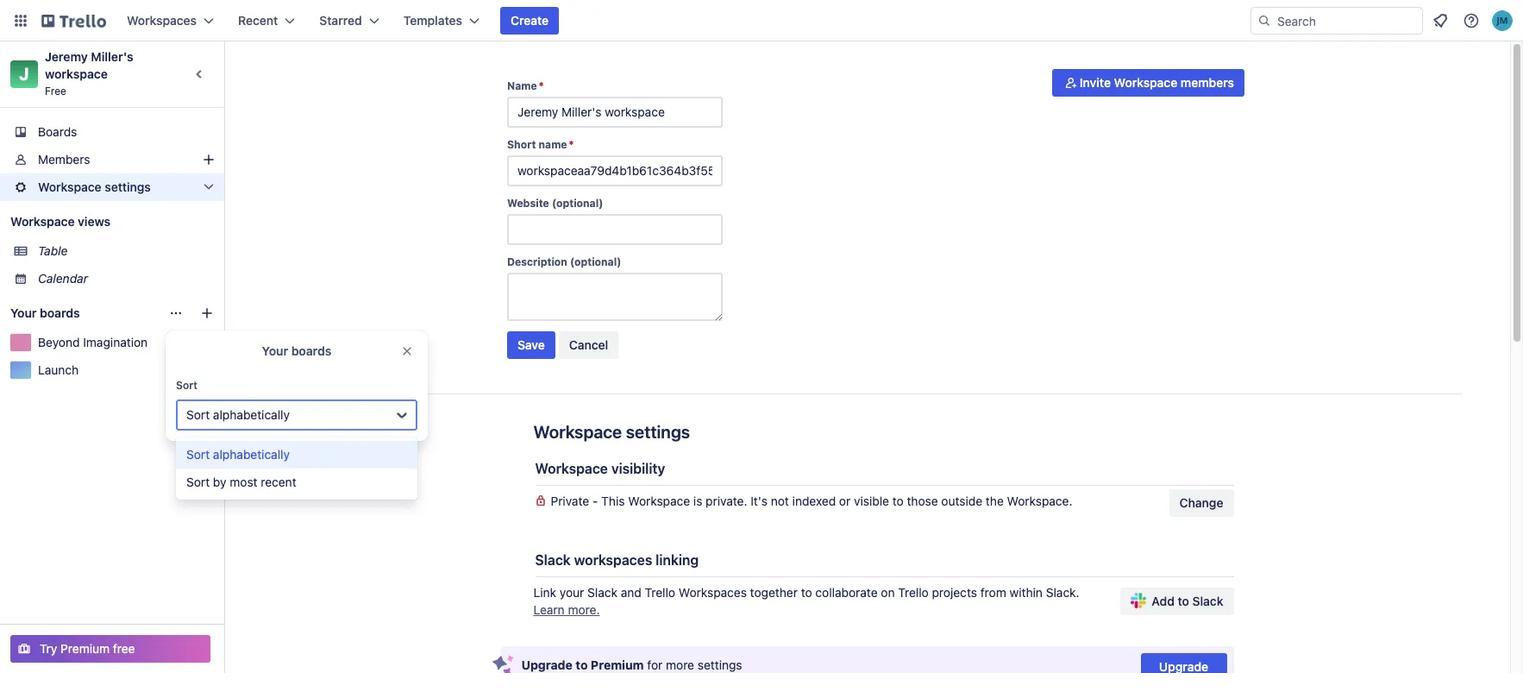Task type: locate. For each thing, give the bounding box(es) containing it.
2 sort alphabetically from the top
[[186, 447, 290, 462]]

0 vertical spatial boards
[[40, 305, 80, 320]]

it's
[[751, 494, 768, 508]]

settings
[[105, 179, 151, 194], [626, 422, 690, 442], [698, 658, 743, 672]]

1 vertical spatial boards
[[291, 343, 332, 358]]

miller's
[[91, 49, 134, 64]]

slack
[[535, 552, 571, 568], [588, 585, 618, 600], [1193, 594, 1224, 608]]

2 alphabetically from the top
[[213, 447, 290, 462]]

sort
[[176, 379, 198, 392], [186, 407, 210, 422], [186, 447, 210, 462], [186, 475, 210, 489]]

0 horizontal spatial your
[[10, 305, 37, 320]]

premium left for
[[591, 658, 644, 672]]

free
[[113, 641, 135, 656]]

0 notifications image
[[1431, 10, 1451, 31]]

your boards
[[10, 305, 80, 320], [262, 343, 332, 358]]

views
[[78, 214, 111, 229]]

0 vertical spatial premium
[[61, 641, 110, 656]]

the
[[986, 494, 1004, 508]]

imagination
[[83, 335, 148, 349]]

*
[[539, 79, 544, 92], [569, 138, 574, 151]]

visibility
[[612, 461, 666, 476]]

to inside "link"
[[1178, 594, 1190, 608]]

None text field
[[507, 97, 723, 128]]

slack inside link your slack and trello workspaces together to collaborate on trello projects from within slack. learn more.
[[588, 585, 618, 600]]

switch to… image
[[12, 12, 29, 29]]

learn more. link
[[534, 602, 600, 617]]

0 vertical spatial sort alphabetically
[[186, 407, 290, 422]]

1 vertical spatial (optional)
[[570, 255, 622, 268]]

your boards with 2 items element
[[10, 303, 161, 324]]

0 vertical spatial (optional)
[[552, 197, 603, 210]]

2 horizontal spatial settings
[[698, 658, 743, 672]]

1 horizontal spatial workspace settings
[[534, 422, 690, 442]]

1 vertical spatial workspace settings
[[534, 422, 690, 442]]

beyond
[[38, 335, 80, 349]]

0 horizontal spatial workspaces
[[127, 13, 197, 28]]

(optional) right website
[[552, 197, 603, 210]]

slack inside "link"
[[1193, 594, 1224, 608]]

(optional) for description (optional)
[[570, 255, 622, 268]]

1 vertical spatial workspaces
[[679, 585, 747, 600]]

your
[[560, 585, 585, 600]]

1 horizontal spatial settings
[[626, 422, 690, 442]]

2 trello from the left
[[899, 585, 929, 600]]

workspace
[[1115, 75, 1178, 90], [38, 179, 102, 194], [10, 214, 75, 229], [534, 422, 622, 442], [535, 461, 608, 476], [628, 494, 690, 508]]

1 vertical spatial your
[[262, 343, 288, 358]]

trello right and
[[645, 585, 676, 600]]

1 vertical spatial alphabetically
[[213, 447, 290, 462]]

workspace down 'members'
[[38, 179, 102, 194]]

settings right more
[[698, 658, 743, 672]]

change button
[[1170, 489, 1234, 517]]

j link
[[10, 60, 38, 88]]

workspace settings inside 'popup button'
[[38, 179, 151, 194]]

sort alphabetically
[[186, 407, 290, 422], [186, 447, 290, 462]]

premium
[[61, 641, 110, 656], [591, 658, 644, 672]]

open information menu image
[[1464, 12, 1481, 29]]

1 sort alphabetically from the top
[[186, 407, 290, 422]]

settings up visibility
[[626, 422, 690, 442]]

to inside link your slack and trello workspaces together to collaborate on trello projects from within slack. learn more.
[[801, 585, 813, 600]]

launch link
[[38, 362, 214, 379]]

projects
[[932, 585, 978, 600]]

1 trello from the left
[[645, 585, 676, 600]]

workspace.
[[1008, 494, 1073, 508]]

add to slack link
[[1121, 588, 1234, 615]]

2 horizontal spatial slack
[[1193, 594, 1224, 608]]

1 vertical spatial premium
[[591, 658, 644, 672]]

from
[[981, 585, 1007, 600]]

your
[[10, 305, 37, 320], [262, 343, 288, 358]]

0 horizontal spatial boards
[[40, 305, 80, 320]]

workspace inside 'popup button'
[[38, 179, 102, 194]]

1 horizontal spatial workspaces
[[679, 585, 747, 600]]

name *
[[507, 79, 544, 92]]

2 vertical spatial settings
[[698, 658, 743, 672]]

premium right try
[[61, 641, 110, 656]]

slack workspaces linking
[[535, 552, 699, 568]]

slack for add
[[1193, 594, 1224, 608]]

(optional)
[[552, 197, 603, 210], [570, 255, 622, 268]]

to
[[893, 494, 904, 508], [801, 585, 813, 600], [1178, 594, 1190, 608], [576, 658, 588, 672]]

jeremy miller's workspace link
[[45, 49, 137, 81]]

1 vertical spatial your boards
[[262, 343, 332, 358]]

visible
[[854, 494, 890, 508]]

to right add
[[1178, 594, 1190, 608]]

to right together
[[801, 585, 813, 600]]

save
[[518, 337, 545, 352]]

1 vertical spatial *
[[569, 138, 574, 151]]

to right the upgrade at the left bottom of page
[[576, 658, 588, 672]]

calendar
[[38, 271, 88, 286]]

indexed
[[793, 494, 836, 508]]

0 horizontal spatial *
[[539, 79, 544, 92]]

workspaces button
[[116, 7, 224, 35]]

invite workspace members
[[1080, 75, 1235, 90]]

templates
[[404, 13, 463, 28]]

1 vertical spatial sort alphabetically
[[186, 447, 290, 462]]

0 vertical spatial alphabetically
[[213, 407, 290, 422]]

starred button
[[309, 7, 390, 35]]

for
[[648, 658, 663, 672]]

None text field
[[507, 155, 723, 186], [507, 214, 723, 245], [507, 273, 723, 321], [507, 155, 723, 186], [507, 214, 723, 245], [507, 273, 723, 321]]

or
[[840, 494, 851, 508]]

workspace settings up 'workspace visibility'
[[534, 422, 690, 442]]

j
[[19, 64, 29, 84]]

workspaces up the miller's
[[127, 13, 197, 28]]

within
[[1010, 585, 1043, 600]]

close popover image
[[400, 344, 414, 358]]

0 vertical spatial *
[[539, 79, 544, 92]]

members
[[38, 152, 90, 167]]

0 vertical spatial your
[[10, 305, 37, 320]]

workspace
[[45, 66, 108, 81]]

workspace settings down members link
[[38, 179, 151, 194]]

slack up the more.
[[588, 585, 618, 600]]

0 horizontal spatial slack
[[535, 552, 571, 568]]

1 horizontal spatial trello
[[899, 585, 929, 600]]

website
[[507, 197, 550, 210]]

is
[[694, 494, 703, 508]]

slack right add
[[1193, 594, 1224, 608]]

0 vertical spatial workspace settings
[[38, 179, 151, 194]]

name
[[539, 138, 567, 151]]

workspaces
[[127, 13, 197, 28], [679, 585, 747, 600]]

0 vertical spatial settings
[[105, 179, 151, 194]]

(optional) right description
[[570, 255, 622, 268]]

workspace views
[[10, 214, 111, 229]]

boards inside your boards with 2 items element
[[40, 305, 80, 320]]

to left those
[[893, 494, 904, 508]]

0 horizontal spatial settings
[[105, 179, 151, 194]]

try premium free
[[40, 641, 135, 656]]

workspace settings
[[38, 179, 151, 194], [534, 422, 690, 442]]

workspaces inside popup button
[[127, 13, 197, 28]]

0 vertical spatial workspaces
[[127, 13, 197, 28]]

workspace right invite
[[1115, 75, 1178, 90]]

alphabetically
[[213, 407, 290, 422], [213, 447, 290, 462]]

0 horizontal spatial your boards
[[10, 305, 80, 320]]

0 horizontal spatial trello
[[645, 585, 676, 600]]

1 horizontal spatial slack
[[588, 585, 618, 600]]

workspace up 'workspace visibility'
[[534, 422, 622, 442]]

your boards menu image
[[169, 306, 183, 320]]

trello right on
[[899, 585, 929, 600]]

beyond imagination
[[38, 335, 148, 349]]

settings down members link
[[105, 179, 151, 194]]

settings inside 'popup button'
[[105, 179, 151, 194]]

1 horizontal spatial your
[[262, 343, 288, 358]]

slack up link
[[535, 552, 571, 568]]

0 horizontal spatial premium
[[61, 641, 110, 656]]

change
[[1180, 495, 1224, 510]]

0 horizontal spatial workspace settings
[[38, 179, 151, 194]]

create
[[511, 13, 549, 28]]

private
[[551, 494, 590, 508]]

sort by most recent
[[186, 475, 297, 489]]

workspaces down linking
[[679, 585, 747, 600]]

workspaces inside link your slack and trello workspaces together to collaborate on trello projects from within slack. learn more.
[[679, 585, 747, 600]]

organizationdetailform element
[[507, 79, 723, 366]]



Task type: vqa. For each thing, say whether or not it's contained in the screenshot.
Builder's
no



Task type: describe. For each thing, give the bounding box(es) containing it.
slack for link
[[588, 585, 618, 600]]

-
[[593, 494, 598, 508]]

more
[[666, 658, 695, 672]]

(optional) for website (optional)
[[552, 197, 603, 210]]

and
[[621, 585, 642, 600]]

1 alphabetically from the top
[[213, 407, 290, 422]]

1 horizontal spatial premium
[[591, 658, 644, 672]]

search image
[[1258, 14, 1272, 28]]

collaborate
[[816, 585, 878, 600]]

table link
[[38, 242, 214, 260]]

1 horizontal spatial boards
[[291, 343, 332, 358]]

launch
[[38, 362, 79, 377]]

most
[[230, 475, 258, 489]]

Search field
[[1272, 8, 1423, 34]]

link your slack and trello workspaces together to collaborate on trello projects from within slack. learn more.
[[534, 585, 1080, 617]]

recent button
[[228, 7, 306, 35]]

sm image
[[1063, 74, 1080, 91]]

add board image
[[200, 306, 214, 320]]

private - this workspace is private. it's not indexed or visible to those outside the workspace.
[[551, 494, 1073, 508]]

website (optional)
[[507, 197, 603, 210]]

name
[[507, 79, 537, 92]]

learn
[[534, 602, 565, 617]]

boards link
[[0, 118, 224, 146]]

sparkle image
[[492, 655, 514, 673]]

workspace down visibility
[[628, 494, 690, 508]]

1 vertical spatial settings
[[626, 422, 690, 442]]

members
[[1181, 75, 1235, 90]]

more.
[[568, 602, 600, 617]]

premium inside try premium free button
[[61, 641, 110, 656]]

calendar link
[[38, 270, 214, 287]]

link
[[534, 585, 557, 600]]

1 horizontal spatial your boards
[[262, 343, 332, 358]]

description (optional)
[[507, 255, 622, 268]]

not
[[771, 494, 789, 508]]

boards
[[38, 124, 77, 139]]

add to slack
[[1152, 594, 1224, 608]]

primary element
[[0, 0, 1524, 41]]

workspace settings button
[[0, 173, 224, 201]]

members link
[[0, 146, 224, 173]]

those
[[907, 494, 939, 508]]

outside
[[942, 494, 983, 508]]

cancel
[[569, 337, 609, 352]]

on
[[881, 585, 895, 600]]

jeremy miller (jeremymiller198) image
[[1493, 10, 1514, 31]]

private.
[[706, 494, 748, 508]]

invite
[[1080, 75, 1111, 90]]

recent
[[238, 13, 278, 28]]

jeremy miller's workspace free
[[45, 49, 137, 98]]

free
[[45, 85, 66, 98]]

together
[[750, 585, 798, 600]]

workspaces
[[574, 552, 653, 568]]

back to home image
[[41, 7, 106, 35]]

save button
[[507, 331, 556, 359]]

starred
[[320, 13, 362, 28]]

workspace inside button
[[1115, 75, 1178, 90]]

slack.
[[1047, 585, 1080, 600]]

by
[[213, 475, 227, 489]]

short name *
[[507, 138, 574, 151]]

cancel button
[[559, 331, 619, 359]]

workspace up table
[[10, 214, 75, 229]]

upgrade to premium for more settings
[[522, 658, 743, 672]]

short
[[507, 138, 536, 151]]

invite workspace members button
[[1053, 69, 1245, 97]]

try
[[40, 641, 57, 656]]

try premium free button
[[10, 635, 211, 663]]

this
[[602, 494, 625, 508]]

recent
[[261, 475, 297, 489]]

1 horizontal spatial *
[[569, 138, 574, 151]]

jeremy
[[45, 49, 88, 64]]

workspace navigation collapse icon image
[[188, 62, 212, 86]]

upgrade
[[522, 658, 573, 672]]

templates button
[[393, 7, 490, 35]]

description
[[507, 255, 568, 268]]

workspace up private
[[535, 461, 608, 476]]

0 vertical spatial your boards
[[10, 305, 80, 320]]

beyond imagination link
[[38, 334, 193, 351]]

create button
[[501, 7, 559, 35]]

linking
[[656, 552, 699, 568]]

table
[[38, 243, 68, 258]]

workspace visibility
[[535, 461, 666, 476]]

add
[[1152, 594, 1175, 608]]



